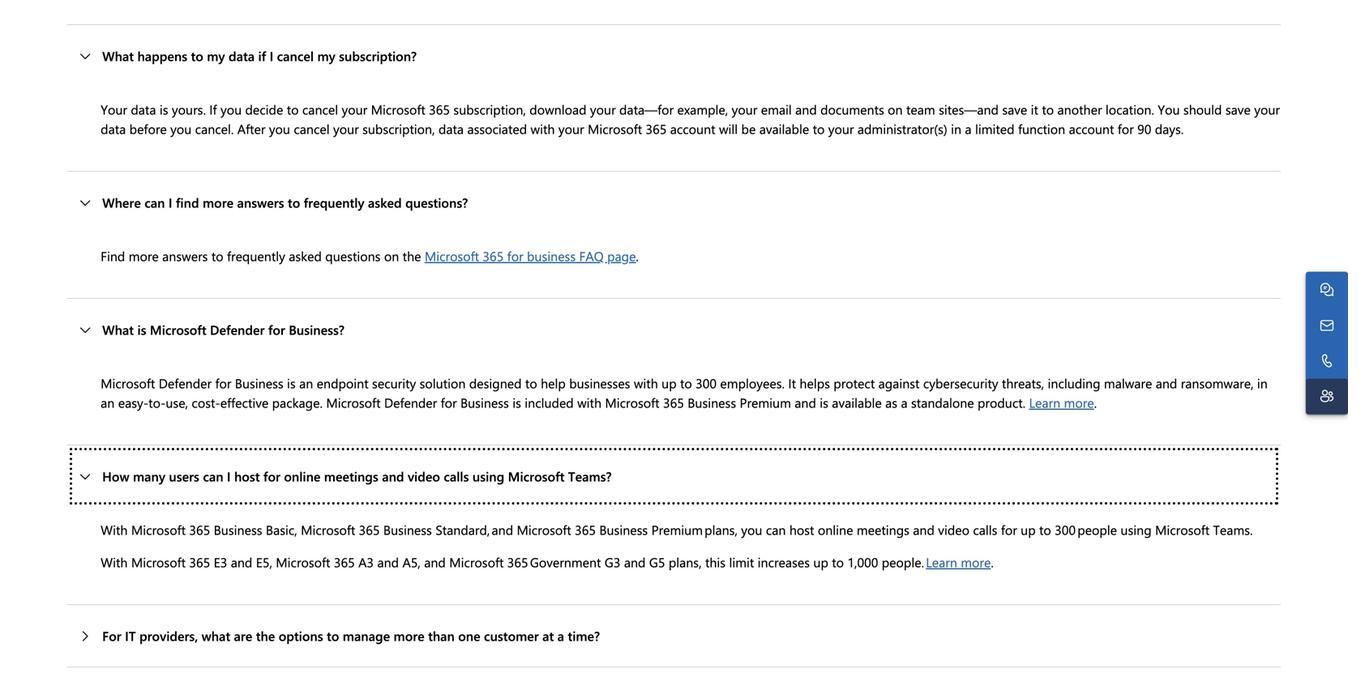 Task type: locate. For each thing, give the bounding box(es) containing it.
frequently up questions
[[304, 194, 364, 211]]

1,000
[[848, 554, 878, 571]]

with down download
[[531, 120, 555, 137]]

data up "before" on the left of page
[[131, 101, 156, 118]]

0 vertical spatial learn
[[1029, 394, 1061, 411]]

cancel inside 'dropdown button'
[[277, 47, 314, 64]]

subscription, down subscription?
[[362, 120, 435, 137]]

1 vertical spatial what
[[102, 321, 134, 339]]

where can i find more answers to frequently asked questions?
[[102, 194, 468, 211]]

for left business? on the top left
[[268, 321, 285, 339]]

with down how
[[101, 521, 128, 539]]

0 vertical spatial asked
[[368, 194, 402, 211]]

data
[[229, 47, 255, 64], [131, 101, 156, 118], [101, 120, 126, 137], [439, 120, 464, 137]]

1 vertical spatial available
[[832, 394, 882, 411]]

with inside your data is yours. if you decide to cancel your microsoft 365 subscription, download your data—for example, your email and documents on team sites—and save it to another location. you should save your data before you cancel. after you cancel your subscription, data associated with your microsoft 365 account will be available to your administrator(s) in a limited function account for 90 days.
[[531, 120, 555, 137]]

data left associated
[[439, 120, 464, 137]]

g3
[[605, 554, 621, 571]]

business up e3
[[214, 521, 262, 539]]

microsoft inside dropdown button
[[508, 468, 565, 485]]

1 vertical spatial defender
[[159, 375, 212, 392]]

the right are
[[256, 628, 275, 645]]

protect
[[834, 375, 875, 392]]

with for with microsoft 365 e3 and e5, microsoft 365 a3 and a5, and microsoft 365 government g3 and g5 plans, this limit increases up to 1,000 people. learn more .
[[101, 554, 128, 571]]

0 horizontal spatial calls
[[444, 468, 469, 485]]

standard, and
[[436, 521, 513, 539]]

if
[[258, 47, 266, 64]]

1 vertical spatial meetings
[[857, 521, 910, 539]]

many
[[133, 468, 165, 485]]

what for what happens to my data if i cancel my subscription?
[[102, 47, 134, 64]]

you right if
[[220, 101, 242, 118]]

is inside your data is yours. if you decide to cancel your microsoft 365 subscription, download your data—for example, your email and documents on team sites—and save it to another location. you should save your data before you cancel. after you cancel your subscription, data associated with your microsoft 365 account will be available to your administrator(s) in a limited function account for 90 days.
[[160, 101, 168, 118]]

0 horizontal spatial an
[[101, 394, 115, 411]]

for left business
[[507, 247, 523, 265]]

teams?
[[568, 468, 612, 485]]

e5,
[[256, 554, 272, 571]]

defender up 'use,'
[[159, 375, 212, 392]]

using up standard, and
[[473, 468, 505, 485]]

what down find
[[102, 321, 134, 339]]

0 horizontal spatial available
[[759, 120, 809, 137]]

0 vertical spatial learn more link
[[1029, 394, 1094, 411]]

answers right find
[[237, 194, 284, 211]]

defender down security
[[384, 394, 437, 411]]

1 horizontal spatial answers
[[237, 194, 284, 211]]

1 horizontal spatial using
[[1121, 521, 1152, 539]]

up left the 300 at the right bottom of page
[[662, 375, 677, 392]]

0 vertical spatial an
[[299, 375, 313, 392]]

you down yours.
[[170, 120, 192, 137]]

0 horizontal spatial a
[[558, 628, 564, 645]]

more
[[203, 194, 234, 211], [129, 247, 159, 265], [1064, 394, 1094, 411], [961, 554, 991, 571], [394, 628, 425, 645]]

my left if
[[207, 47, 225, 64]]

g5
[[649, 554, 665, 571]]

0 vertical spatial up
[[662, 375, 677, 392]]

0 horizontal spatial meetings
[[324, 468, 378, 485]]

for up cost-
[[215, 375, 231, 392]]

cancel
[[277, 47, 314, 64], [302, 101, 338, 118], [294, 120, 330, 137]]

microsoft down data—for
[[588, 120, 642, 137]]

microsoft up 'use,'
[[150, 321, 206, 339]]

1 vertical spatial in
[[1257, 375, 1268, 392]]

2 horizontal spatial .
[[1094, 394, 1097, 411]]

my left subscription?
[[317, 47, 335, 64]]

with
[[531, 120, 555, 137], [634, 375, 658, 392], [577, 394, 602, 411]]

0 horizontal spatial in
[[951, 120, 962, 137]]

an up package.
[[299, 375, 313, 392]]

with
[[101, 521, 128, 539], [101, 554, 128, 571]]

an
[[299, 375, 313, 392], [101, 394, 115, 411]]

0 horizontal spatial with
[[531, 120, 555, 137]]

0 horizontal spatial answers
[[162, 247, 208, 265]]

1 vertical spatial learn
[[926, 554, 957, 571]]

2 horizontal spatial with
[[634, 375, 658, 392]]

1 horizontal spatial with
[[577, 394, 602, 411]]

where can i find more answers to frequently asked questions? button
[[67, 172, 1281, 234]]

microsoft 365 for business faq page link
[[425, 247, 636, 265]]

how many users can i host for online meetings and video calls using microsoft teams? button
[[67, 446, 1281, 508]]

0 horizontal spatial learn more link
[[926, 554, 991, 571]]

1 vertical spatial subscription,
[[362, 120, 435, 137]]

on inside your data is yours. if you decide to cancel your microsoft 365 subscription, download your data—for example, your email and documents on team sites—and save it to another location. you should save your data before you cancel. after you cancel your subscription, data associated with your microsoft 365 account will be available to your administrator(s) in a limited function account for 90 days.
[[888, 101, 903, 118]]

0 vertical spatial a
[[965, 120, 972, 137]]

included
[[525, 394, 574, 411]]

1 horizontal spatial the
[[403, 247, 421, 265]]

0 vertical spatial i
[[270, 47, 273, 64]]

2 horizontal spatial a
[[965, 120, 972, 137]]

the right questions
[[403, 247, 421, 265]]

i left find
[[169, 194, 172, 211]]

0 vertical spatial .
[[636, 247, 639, 265]]

threats,
[[1002, 375, 1044, 392]]

1 horizontal spatial subscription,
[[454, 101, 526, 118]]

1 horizontal spatial asked
[[368, 194, 402, 211]]

answers down find
[[162, 247, 208, 265]]

can up increases in the right bottom of the page
[[766, 521, 786, 539]]

available down protect
[[832, 394, 882, 411]]

what for what is microsoft defender for business?
[[102, 321, 134, 339]]

microsoft down many
[[131, 521, 186, 539]]

a
[[965, 120, 972, 137], [901, 394, 908, 411], [558, 628, 564, 645]]

host
[[234, 468, 260, 485], [790, 521, 814, 539]]

learn more link for with microsoft 365 e3 and e5, microsoft 365 a3 and a5, and microsoft 365 government g3 and g5 plans, this limit increases up to 1,000 people. learn more .
[[926, 554, 991, 571]]

microsoft left teams?
[[508, 468, 565, 485]]

2 vertical spatial up
[[814, 554, 828, 571]]

0 vertical spatial calls
[[444, 468, 469, 485]]

using inside how many users can i host for online meetings and video calls using microsoft teams? dropdown button
[[473, 468, 505, 485]]

i right if
[[270, 47, 273, 64]]

1 horizontal spatial on
[[888, 101, 903, 118]]

it
[[1031, 101, 1039, 118]]

in down sites—and
[[951, 120, 962, 137]]

business down designed
[[460, 394, 509, 411]]

1 vertical spatial answers
[[162, 247, 208, 265]]

1 vertical spatial up
[[1021, 521, 1036, 539]]

be
[[741, 120, 756, 137]]

up
[[662, 375, 677, 392], [1021, 521, 1036, 539], [814, 554, 828, 571]]

1 vertical spatial using
[[1121, 521, 1152, 539]]

2 horizontal spatial can
[[766, 521, 786, 539]]

1 vertical spatial learn more link
[[926, 554, 991, 571]]

you
[[220, 101, 242, 118], [170, 120, 192, 137], [269, 120, 290, 137], [741, 521, 763, 539]]

save right 'should'
[[1226, 101, 1251, 118]]

0 vertical spatial with
[[531, 120, 555, 137]]

is left yours.
[[160, 101, 168, 118]]

asked left questions
[[289, 247, 322, 265]]

a inside 'microsoft defender for business is an endpoint security solution designed to help businesses with up to 300 employees. it helps protect against cybersecurity threats, including malware and ransomware, in an easy-to-use, cost-effective package. microsoft defender for business is included with microsoft 365 business premium and is available as a standalone product.'
[[901, 394, 908, 411]]

online up 1,000
[[818, 521, 853, 539]]

0 horizontal spatial i
[[169, 194, 172, 211]]

up left '300 people'
[[1021, 521, 1036, 539]]

1 vertical spatial a
[[901, 394, 908, 411]]

available down email
[[759, 120, 809, 137]]

is up easy-
[[137, 321, 146, 339]]

on right questions
[[384, 247, 399, 265]]

team
[[906, 101, 935, 118]]

account down "example," on the right top
[[670, 120, 716, 137]]

business
[[527, 247, 576, 265]]

limited
[[975, 120, 1015, 137]]

1 horizontal spatial save
[[1226, 101, 1251, 118]]

1 horizontal spatial a
[[901, 394, 908, 411]]

online up basic,
[[284, 468, 321, 485]]

1 what from the top
[[102, 47, 134, 64]]

at
[[543, 628, 554, 645]]

employees.
[[720, 375, 785, 392]]

available inside 'microsoft defender for business is an endpoint security solution designed to help businesses with up to 300 employees. it helps protect against cybersecurity threats, including malware and ransomware, in an easy-to-use, cost-effective package. microsoft defender for business is included with microsoft 365 business premium and is available as a standalone product.'
[[832, 394, 882, 411]]

business up effective at the left of the page
[[235, 375, 283, 392]]

data left if
[[229, 47, 255, 64]]

an left easy-
[[101, 394, 115, 411]]

1 vertical spatial with
[[634, 375, 658, 392]]

1 horizontal spatial .
[[991, 554, 994, 571]]

2 account from the left
[[1069, 120, 1114, 137]]

0 horizontal spatial up
[[662, 375, 677, 392]]

find
[[176, 194, 199, 211]]

questions
[[325, 247, 381, 265]]

0 vertical spatial answers
[[237, 194, 284, 211]]

1 horizontal spatial meetings
[[857, 521, 910, 539]]

1 vertical spatial online
[[818, 521, 853, 539]]

0 vertical spatial defender
[[210, 321, 265, 339]]

can right 'users'
[[203, 468, 223, 485]]

a right the as
[[901, 394, 908, 411]]

0 horizontal spatial .
[[636, 247, 639, 265]]

0 vertical spatial what
[[102, 47, 134, 64]]

0 horizontal spatial account
[[670, 120, 716, 137]]

microsoft down questions?
[[425, 247, 479, 265]]

microsoft
[[371, 101, 425, 118], [588, 120, 642, 137], [425, 247, 479, 265], [150, 321, 206, 339], [101, 375, 155, 392], [326, 394, 381, 411], [605, 394, 660, 411], [508, 468, 565, 485], [131, 521, 186, 539], [301, 521, 355, 539], [517, 521, 571, 539], [1155, 521, 1210, 539], [131, 554, 186, 571], [276, 554, 330, 571], [449, 554, 504, 571]]

1 vertical spatial i
[[169, 194, 172, 211]]

a down sites—and
[[965, 120, 972, 137]]

0 vertical spatial using
[[473, 468, 505, 485]]

a right at
[[558, 628, 564, 645]]

defender up effective at the left of the page
[[210, 321, 265, 339]]

business
[[235, 375, 283, 392], [460, 394, 509, 411], [688, 394, 736, 411], [214, 521, 262, 539], [383, 521, 432, 539], [599, 521, 648, 539]]

find
[[101, 247, 125, 265]]

0 horizontal spatial using
[[473, 468, 505, 485]]

account
[[670, 120, 716, 137], [1069, 120, 1114, 137]]

learn down threats,
[[1029, 394, 1061, 411]]

365 inside 'microsoft defender for business is an endpoint security solution designed to help businesses with up to 300 employees. it helps protect against cybersecurity threats, including malware and ransomware, in an easy-to-use, cost-effective package. microsoft defender for business is included with microsoft 365 business premium and is available as a standalone product.'
[[663, 394, 684, 411]]

subscription, up associated
[[454, 101, 526, 118]]

with microsoft 365 business basic, microsoft 365 business standard, and microsoft 365 business premium plans, you can host online meetings and video calls for up to 300 people using microsoft teams. ​
[[101, 521, 1255, 539]]

is inside dropdown button
[[137, 321, 146, 339]]

calls inside dropdown button
[[444, 468, 469, 485]]

cancel right "after"
[[294, 120, 330, 137]]

can left find
[[145, 194, 165, 211]]

after
[[237, 120, 265, 137]]

learn more link
[[1029, 394, 1094, 411], [926, 554, 991, 571]]

data—for
[[619, 101, 674, 118]]

save left it
[[1002, 101, 1027, 118]]

i
[[270, 47, 273, 64], [169, 194, 172, 211], [227, 468, 231, 485]]

what left happens
[[102, 47, 134, 64]]

0 horizontal spatial frequently
[[227, 247, 285, 265]]

2 my from the left
[[317, 47, 335, 64]]

cancel right if
[[277, 47, 314, 64]]

with up for on the left of the page
[[101, 554, 128, 571]]

and
[[795, 101, 817, 118], [1156, 375, 1178, 392], [795, 394, 816, 411], [382, 468, 404, 485], [913, 521, 935, 539], [231, 554, 252, 571], [377, 554, 399, 571], [424, 554, 446, 571], [624, 554, 646, 571]]

you up limit
[[741, 521, 763, 539]]

0 vertical spatial can
[[145, 194, 165, 211]]

learn more link down including
[[1029, 394, 1094, 411]]

and inside your data is yours. if you decide to cancel your microsoft 365 subscription, download your data—for example, your email and documents on team sites—and save it to another location. you should save your data before you cancel. after you cancel your subscription, data associated with your microsoft 365 account will be available to your administrator(s) in a limited function account for 90 days.
[[795, 101, 817, 118]]

on up administrator(s)
[[888, 101, 903, 118]]

frequently down where can i find more answers to frequently asked questions? on the left of the page
[[227, 247, 285, 265]]

0 horizontal spatial save
[[1002, 101, 1027, 118]]

0 horizontal spatial can
[[145, 194, 165, 211]]

2 horizontal spatial up
[[1021, 521, 1036, 539]]

endpoint
[[317, 375, 369, 392]]

for left the 90
[[1118, 120, 1134, 137]]

2 vertical spatial i
[[227, 468, 231, 485]]

1 horizontal spatial frequently
[[304, 194, 364, 211]]

time?
[[568, 628, 600, 645]]

1 horizontal spatial available
[[832, 394, 882, 411]]

2 vertical spatial can
[[766, 521, 786, 539]]

microsoft left e3
[[131, 554, 186, 571]]

0 vertical spatial frequently
[[304, 194, 364, 211]]

is down helps
[[820, 394, 829, 411]]

microsoft inside dropdown button
[[150, 321, 206, 339]]

0 vertical spatial cancel
[[277, 47, 314, 64]]

1 vertical spatial calls
[[973, 521, 998, 539]]

1 horizontal spatial host
[[790, 521, 814, 539]]

i right 'users'
[[227, 468, 231, 485]]

with microsoft 365 e3 and e5, microsoft 365 a3 and a5, and microsoft 365 government g3 and g5 plans, this limit increases up to 1,000 people. learn more .
[[101, 554, 996, 571]]

faq
[[579, 247, 604, 265]]

300 people
[[1055, 521, 1117, 539]]

365
[[429, 101, 450, 118], [646, 120, 667, 137], [483, 247, 504, 265], [663, 394, 684, 411], [189, 521, 210, 539], [359, 521, 380, 539], [575, 521, 596, 539], [189, 554, 210, 571], [334, 554, 355, 571]]

90
[[1138, 120, 1152, 137]]

1 horizontal spatial my
[[317, 47, 335, 64]]

microsoft down standard, and
[[449, 554, 504, 571]]

answers
[[237, 194, 284, 211], [162, 247, 208, 265]]

cancel.
[[195, 120, 234, 137]]

to inside what happens to my data if i cancel my subscription? 'dropdown button'
[[191, 47, 203, 64]]

2 vertical spatial a
[[558, 628, 564, 645]]

what inside 'dropdown button'
[[102, 47, 134, 64]]

cancel right 'decide'
[[302, 101, 338, 118]]

in right ransomware,
[[1257, 375, 1268, 392]]

how many users can i host for online meetings and video calls using microsoft teams?
[[102, 468, 612, 485]]

with for with microsoft 365 business basic, microsoft 365 business standard, and microsoft 365 business premium plans, you can host online meetings and video calls for up to 300 people using microsoft teams. ​
[[101, 521, 128, 539]]

1 with from the top
[[101, 521, 128, 539]]

to inside the for it providers, what are the options to manage more than one customer at a time? dropdown button
[[327, 628, 339, 645]]

1 horizontal spatial an
[[299, 375, 313, 392]]

0 vertical spatial online
[[284, 468, 321, 485]]

learn right the people.
[[926, 554, 957, 571]]

microsoft up with microsoft 365 e3 and e5, microsoft 365 a3 and a5, and microsoft 365 government g3 and g5 plans, this limit increases up to 1,000 people. learn more .
[[517, 521, 571, 539]]

you down 'decide'
[[269, 120, 290, 137]]

2 with from the top
[[101, 554, 128, 571]]

1 horizontal spatial i
[[227, 468, 231, 485]]

2 what from the top
[[102, 321, 134, 339]]

1 account from the left
[[670, 120, 716, 137]]

than
[[428, 628, 455, 645]]

in
[[951, 120, 962, 137], [1257, 375, 1268, 392]]

0 vertical spatial available
[[759, 120, 809, 137]]

asked left questions?
[[368, 194, 402, 211]]

plans,
[[669, 554, 702, 571]]

subscription,
[[454, 101, 526, 118], [362, 120, 435, 137]]

.
[[636, 247, 639, 265], [1094, 394, 1097, 411], [991, 554, 994, 571]]

as
[[885, 394, 898, 411]]

0 vertical spatial in
[[951, 120, 962, 137]]

to
[[191, 47, 203, 64], [287, 101, 299, 118], [1042, 101, 1054, 118], [813, 120, 825, 137], [288, 194, 300, 211], [211, 247, 223, 265], [525, 375, 537, 392], [680, 375, 692, 392], [1039, 521, 1051, 539], [832, 554, 844, 571], [327, 628, 339, 645]]

microsoft defender for business is an endpoint security solution designed to help businesses with up to 300 employees. it helps protect against cybersecurity threats, including malware and ransomware, in an easy-to-use, cost-effective package. microsoft defender for business is included with microsoft 365 business premium and is available as a standalone product.
[[101, 375, 1268, 411]]

save
[[1002, 101, 1027, 118], [1226, 101, 1251, 118]]

2 vertical spatial .
[[991, 554, 994, 571]]

meetings inside dropdown button
[[324, 468, 378, 485]]

account down another
[[1069, 120, 1114, 137]]

0 horizontal spatial host
[[234, 468, 260, 485]]

for up basic,
[[263, 468, 280, 485]]

1 vertical spatial can
[[203, 468, 223, 485]]

what inside dropdown button
[[102, 321, 134, 339]]

what
[[102, 47, 134, 64], [102, 321, 134, 339]]

with right businesses
[[634, 375, 658, 392]]

will
[[719, 120, 738, 137]]

1 horizontal spatial can
[[203, 468, 223, 485]]

1 vertical spatial the
[[256, 628, 275, 645]]

host up increases in the right bottom of the page
[[790, 521, 814, 539]]

using right '300 people'
[[1121, 521, 1152, 539]]

learn more link right the people.
[[926, 554, 991, 571]]

video
[[408, 468, 440, 485], [938, 521, 970, 539]]

host right 'users'
[[234, 468, 260, 485]]

0 horizontal spatial my
[[207, 47, 225, 64]]

0 horizontal spatial online
[[284, 468, 321, 485]]

for inside your data is yours. if you decide to cancel your microsoft 365 subscription, download your data—for example, your email and documents on team sites—and save it to another location. you should save your data before you cancel. after you cancel your subscription, data associated with your microsoft 365 account will be available to your administrator(s) in a limited function account for 90 days.
[[1118, 120, 1134, 137]]

learn
[[1029, 394, 1061, 411], [926, 554, 957, 571]]

for inside dropdown button
[[268, 321, 285, 339]]

up right increases in the right bottom of the page
[[814, 554, 828, 571]]

asked
[[368, 194, 402, 211], [289, 247, 322, 265]]

with down businesses
[[577, 394, 602, 411]]

security
[[372, 375, 416, 392]]

1 horizontal spatial in
[[1257, 375, 1268, 392]]

for
[[1118, 120, 1134, 137], [507, 247, 523, 265], [268, 321, 285, 339], [215, 375, 231, 392], [441, 394, 457, 411], [263, 468, 280, 485], [1001, 521, 1017, 539]]

available
[[759, 120, 809, 137], [832, 394, 882, 411]]

1 my from the left
[[207, 47, 225, 64]]

0 horizontal spatial asked
[[289, 247, 322, 265]]



Task type: vqa. For each thing, say whether or not it's contained in the screenshot.
Explore plans link
no



Task type: describe. For each thing, give the bounding box(es) containing it.
microsoft down subscription?
[[371, 101, 425, 118]]

e3
[[214, 554, 227, 571]]

1 horizontal spatial calls
[[973, 521, 998, 539]]

answers inside where can i find more answers to frequently asked questions? dropdown button
[[237, 194, 284, 211]]

business up g3
[[599, 521, 648, 539]]

designed
[[469, 375, 522, 392]]

days.
[[1155, 120, 1184, 137]]

what happens to my data if i cancel my subscription?
[[102, 47, 417, 64]]

download
[[530, 101, 587, 118]]

documents
[[821, 101, 884, 118]]

against
[[879, 375, 920, 392]]

a inside dropdown button
[[558, 628, 564, 645]]

microsoft down businesses
[[605, 394, 660, 411]]

1 vertical spatial an
[[101, 394, 115, 411]]

associated
[[467, 120, 527, 137]]

1 vertical spatial cancel
[[302, 101, 338, 118]]

find more answers to frequently asked questions on the microsoft 365 for business faq page .
[[101, 247, 639, 265]]

microsoft down endpoint
[[326, 394, 381, 411]]

are
[[234, 628, 252, 645]]

learn more link for learn more .
[[1029, 394, 1094, 411]]

what is microsoft defender for business?
[[102, 321, 345, 339]]

cost-
[[192, 394, 220, 411]]

business?
[[289, 321, 345, 339]]

defender inside dropdown button
[[210, 321, 265, 339]]

yours.
[[172, 101, 206, 118]]

microsoft up easy-
[[101, 375, 155, 392]]

0 horizontal spatial learn
[[926, 554, 957, 571]]

microsoft down basic,
[[276, 554, 330, 571]]

microsoft right basic,
[[301, 521, 355, 539]]

0 vertical spatial the
[[403, 247, 421, 265]]

in inside 'microsoft defender for business is an endpoint security solution designed to help businesses with up to 300 employees. it helps protect against cybersecurity threats, including malware and ransomware, in an easy-to-use, cost-effective package. microsoft defender for business is included with microsoft 365 business premium and is available as a standalone product.'
[[1257, 375, 1268, 392]]

for down solution
[[441, 394, 457, 411]]

administrator(s)
[[858, 120, 948, 137]]

a inside your data is yours. if you decide to cancel your microsoft 365 subscription, download your data—for example, your email and documents on team sites—and save it to another location. you should save your data before you cancel. after you cancel your subscription, data associated with your microsoft 365 account will be available to your administrator(s) in a limited function account for 90 days.
[[965, 120, 972, 137]]

email
[[761, 101, 792, 118]]

a3
[[358, 554, 374, 571]]

1 vertical spatial asked
[[289, 247, 322, 265]]

where
[[102, 194, 141, 211]]

cybersecurity
[[923, 375, 998, 392]]

1 horizontal spatial up
[[814, 554, 828, 571]]

1 vertical spatial host
[[790, 521, 814, 539]]

before
[[129, 120, 167, 137]]

in inside your data is yours. if you decide to cancel your microsoft 365 subscription, download your data—for example, your email and documents on team sites—and save it to another location. you should save your data before you cancel. after you cancel your subscription, data associated with your microsoft 365 account will be available to your administrator(s) in a limited function account for 90 days.
[[951, 120, 962, 137]]

teams. ​
[[1213, 521, 1255, 539]]

example,
[[677, 101, 728, 118]]

malware
[[1104, 375, 1152, 392]]

what happens to my data if i cancel my subscription? button
[[67, 25, 1281, 87]]

easy-
[[118, 394, 149, 411]]

1 save from the left
[[1002, 101, 1027, 118]]

2 vertical spatial with
[[577, 394, 602, 411]]

decide
[[245, 101, 283, 118]]

2 vertical spatial defender
[[384, 394, 437, 411]]

increases
[[758, 554, 810, 571]]

standalone
[[911, 394, 974, 411]]

is down designed
[[513, 394, 521, 411]]

available inside your data is yours. if you decide to cancel your microsoft 365 subscription, download your data—for example, your email and documents on team sites—and save it to another location. you should save your data before you cancel. after you cancel your subscription, data associated with your microsoft 365 account will be available to your administrator(s) in a limited function account for 90 days.
[[759, 120, 809, 137]]

business up the 'a5,'
[[383, 521, 432, 539]]

questions?
[[405, 194, 468, 211]]

1 vertical spatial frequently
[[227, 247, 285, 265]]

your
[[101, 101, 127, 118]]

how
[[102, 468, 129, 485]]

options
[[279, 628, 323, 645]]

sites—and
[[939, 101, 999, 118]]

basic,
[[266, 521, 297, 539]]

premium plans,
[[652, 521, 738, 539]]

what
[[202, 628, 230, 645]]

video inside dropdown button
[[408, 468, 440, 485]]

for inside dropdown button
[[263, 468, 280, 485]]

page
[[607, 247, 636, 265]]

is up package.
[[287, 375, 296, 392]]

the inside dropdown button
[[256, 628, 275, 645]]

online inside dropdown button
[[284, 468, 321, 485]]

asked inside dropdown button
[[368, 194, 402, 211]]

to-
[[149, 394, 166, 411]]

users
[[169, 468, 199, 485]]

limit
[[729, 554, 754, 571]]

learn more .
[[1029, 394, 1097, 411]]

it
[[125, 628, 136, 645]]

for it providers, what are the options to manage more than one customer at a time?
[[102, 628, 600, 645]]

this
[[705, 554, 726, 571]]

solution
[[420, 375, 466, 392]]

up inside 'microsoft defender for business is an endpoint security solution designed to help businesses with up to 300 employees. it helps protect against cybersecurity threats, including malware and ransomware, in an easy-to-use, cost-effective package. microsoft defender for business is included with microsoft 365 business premium and is available as a standalone product.'
[[662, 375, 677, 392]]

effective
[[220, 394, 269, 411]]

300
[[696, 375, 717, 392]]

data down your at top left
[[101, 120, 126, 137]]

microsoft left teams. ​
[[1155, 521, 1210, 539]]

businesses
[[569, 375, 630, 392]]

for it providers, what are the options to manage more than one customer at a time? button
[[67, 606, 1281, 667]]

host inside dropdown button
[[234, 468, 260, 485]]

function
[[1018, 120, 1066, 137]]

data inside 'dropdown button'
[[229, 47, 255, 64]]

helps
[[800, 375, 830, 392]]

0 horizontal spatial subscription,
[[362, 120, 435, 137]]

a5,
[[402, 554, 421, 571]]

use,
[[166, 394, 188, 411]]

help
[[541, 375, 566, 392]]

2 vertical spatial cancel
[[294, 120, 330, 137]]

i inside 'dropdown button'
[[270, 47, 273, 64]]

manage
[[343, 628, 390, 645]]

one
[[458, 628, 480, 645]]

should
[[1184, 101, 1222, 118]]

location.
[[1106, 101, 1154, 118]]

0 vertical spatial subscription,
[[454, 101, 526, 118]]

for left '300 people'
[[1001, 521, 1017, 539]]

package.
[[272, 394, 323, 411]]

1 horizontal spatial online
[[818, 521, 853, 539]]

2 save from the left
[[1226, 101, 1251, 118]]

ransomware,
[[1181, 375, 1254, 392]]

what is microsoft defender for business? button
[[67, 299, 1281, 361]]

1 horizontal spatial video
[[938, 521, 970, 539]]

customer
[[484, 628, 539, 645]]

if
[[209, 101, 217, 118]]

1 vertical spatial .
[[1094, 394, 1097, 411]]

and inside how many users can i host for online meetings and video calls using microsoft teams? dropdown button
[[382, 468, 404, 485]]

you
[[1158, 101, 1180, 118]]

0 horizontal spatial on
[[384, 247, 399, 265]]

to inside where can i find more answers to frequently asked questions? dropdown button
[[288, 194, 300, 211]]

happens
[[137, 47, 187, 64]]

another
[[1058, 101, 1102, 118]]

it
[[788, 375, 796, 392]]

providers,
[[139, 628, 198, 645]]

frequently inside dropdown button
[[304, 194, 364, 211]]

business down the 300 at the right bottom of page
[[688, 394, 736, 411]]



